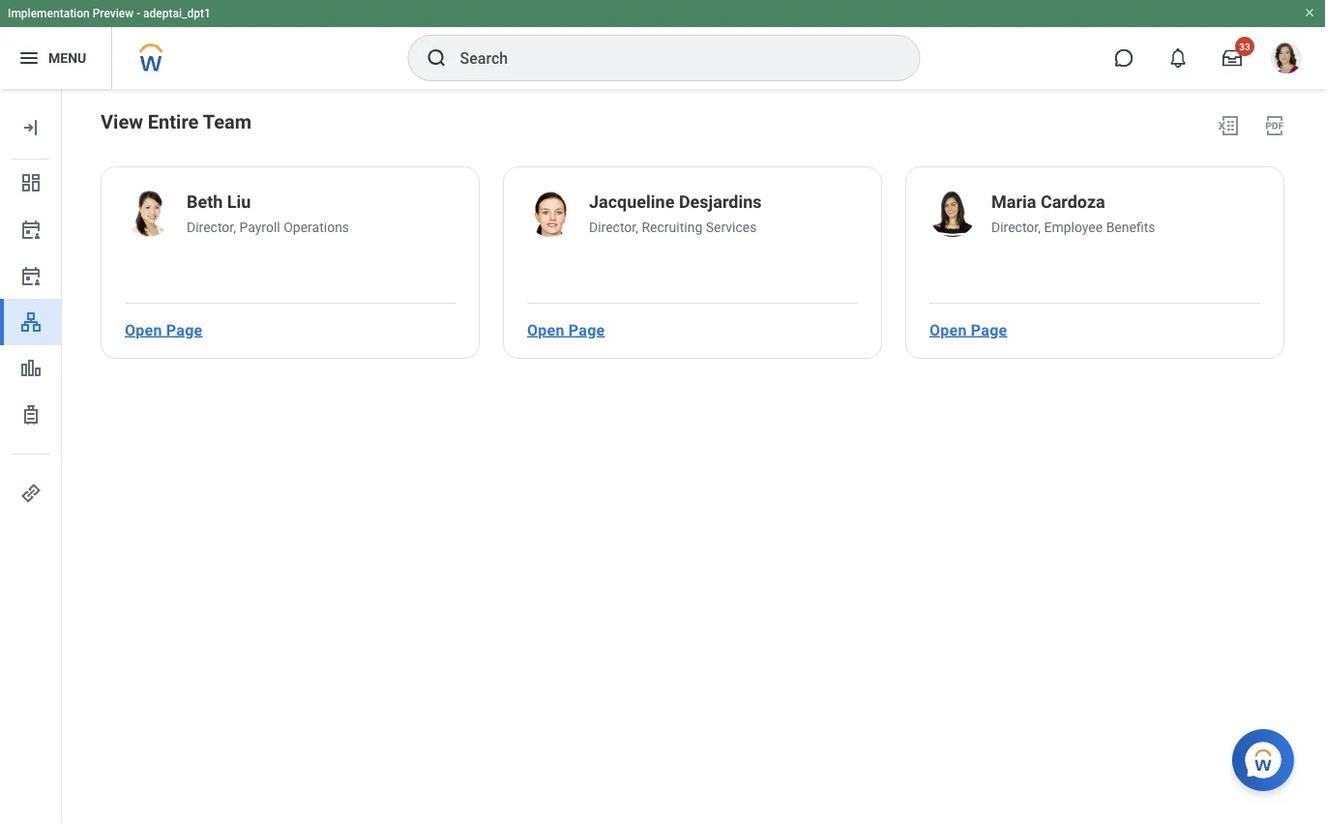 Task type: describe. For each thing, give the bounding box(es) containing it.
director, employee benefits element
[[992, 218, 1156, 237]]

2 calendar user solid image from the top
[[19, 264, 43, 287]]

benefits
[[1107, 219, 1156, 235]]

open page for beth
[[125, 321, 203, 339]]

transformation import image
[[19, 116, 43, 139]]

jacqueline desjardins element
[[589, 191, 762, 218]]

maria cardoza element
[[992, 191, 1106, 218]]

director, payroll operations element
[[187, 218, 349, 237]]

33 button
[[1211, 37, 1255, 79]]

link image
[[19, 482, 43, 505]]

task timeoff image
[[19, 403, 43, 427]]

services
[[706, 219, 757, 235]]

page for maria cardoza
[[971, 321, 1008, 339]]

chart image
[[19, 357, 43, 380]]

liu
[[227, 192, 251, 212]]

page for beth liu
[[166, 321, 203, 339]]

justify image
[[17, 46, 41, 70]]

inbox large image
[[1223, 48, 1242, 68]]

preview
[[93, 7, 134, 20]]

implementation
[[8, 7, 90, 20]]

menu banner
[[0, 0, 1326, 89]]

open page button for beth liu
[[117, 311, 210, 349]]

director, for maria
[[992, 219, 1041, 235]]

page for jacqueline desjardins
[[569, 321, 605, 339]]

maria cardoza director, employee benefits
[[992, 192, 1156, 235]]

payroll
[[239, 219, 280, 235]]

director, for beth
[[187, 219, 236, 235]]

open for beth liu
[[125, 321, 162, 339]]

cardoza
[[1041, 192, 1106, 212]]



Task type: locate. For each thing, give the bounding box(es) containing it.
2 open from the left
[[527, 321, 565, 339]]

open for jacqueline desjardins
[[527, 321, 565, 339]]

open page for jacqueline
[[527, 321, 605, 339]]

2 horizontal spatial open
[[930, 321, 967, 339]]

page
[[166, 321, 203, 339], [569, 321, 605, 339], [971, 321, 1008, 339]]

Search Workday  search field
[[460, 37, 880, 79]]

director, recruiting services element
[[589, 218, 762, 237]]

open page for maria
[[930, 321, 1008, 339]]

-
[[137, 7, 140, 20]]

1 horizontal spatial open
[[527, 321, 565, 339]]

adeptai_dpt1
[[143, 7, 211, 20]]

2 horizontal spatial page
[[971, 321, 1008, 339]]

recruiting
[[642, 219, 703, 235]]

view
[[101, 110, 143, 133]]

2 horizontal spatial director,
[[992, 219, 1041, 235]]

1 open from the left
[[125, 321, 162, 339]]

team
[[203, 110, 252, 133]]

notifications large image
[[1169, 48, 1188, 68]]

0 vertical spatial calendar user solid image
[[19, 218, 43, 241]]

open page
[[125, 321, 203, 339], [527, 321, 605, 339], [930, 321, 1008, 339]]

0 horizontal spatial open
[[125, 321, 162, 339]]

open page button for jacqueline desjardins
[[520, 311, 613, 349]]

maria
[[992, 192, 1037, 212]]

0 horizontal spatial director,
[[187, 219, 236, 235]]

0 horizontal spatial open page button
[[117, 311, 210, 349]]

1 vertical spatial calendar user solid image
[[19, 264, 43, 287]]

open page button for maria cardoza
[[922, 311, 1015, 349]]

director, down jacqueline
[[589, 219, 639, 235]]

open
[[125, 321, 162, 339], [527, 321, 565, 339], [930, 321, 967, 339]]

entire
[[148, 110, 199, 133]]

jacqueline desjardins director, recruiting services
[[589, 192, 762, 235]]

director, inside maria cardoza director, employee benefits
[[992, 219, 1041, 235]]

director, down maria
[[992, 219, 1041, 235]]

close environment banner image
[[1304, 7, 1316, 18]]

implementation preview -   adeptai_dpt1
[[8, 7, 211, 20]]

2 horizontal spatial open page button
[[922, 311, 1015, 349]]

menu
[[48, 50, 86, 66]]

1 horizontal spatial open page
[[527, 321, 605, 339]]

0 horizontal spatial page
[[166, 321, 203, 339]]

1 open page button from the left
[[117, 311, 210, 349]]

search image
[[425, 46, 448, 70]]

beth liu element
[[187, 191, 251, 218]]

jacqueline
[[589, 192, 675, 212]]

director,
[[187, 219, 236, 235], [589, 219, 639, 235], [992, 219, 1041, 235]]

3 open page from the left
[[930, 321, 1008, 339]]

1 open page from the left
[[125, 321, 203, 339]]

2 page from the left
[[569, 321, 605, 339]]

1 horizontal spatial director,
[[589, 219, 639, 235]]

3 open page button from the left
[[922, 311, 1015, 349]]

desjardins
[[679, 192, 762, 212]]

profile logan mcneil image
[[1271, 43, 1302, 77]]

view team image
[[19, 311, 43, 334]]

operations
[[284, 219, 349, 235]]

1 director, from the left
[[187, 219, 236, 235]]

0 horizontal spatial open page
[[125, 321, 203, 339]]

2 director, from the left
[[589, 219, 639, 235]]

3 director, from the left
[[992, 219, 1041, 235]]

beth liu director, payroll operations
[[187, 192, 349, 235]]

33
[[1240, 41, 1251, 52]]

1 calendar user solid image from the top
[[19, 218, 43, 241]]

3 page from the left
[[971, 321, 1008, 339]]

1 horizontal spatial page
[[569, 321, 605, 339]]

director, for jacqueline
[[589, 219, 639, 235]]

2 open page from the left
[[527, 321, 605, 339]]

1 horizontal spatial open page button
[[520, 311, 613, 349]]

menu button
[[0, 27, 112, 89]]

2 open page button from the left
[[520, 311, 613, 349]]

export to excel image
[[1217, 114, 1240, 137]]

director, down beth liu element
[[187, 219, 236, 235]]

view entire team
[[101, 110, 252, 133]]

navigation pane region
[[0, 89, 62, 822]]

3 open from the left
[[930, 321, 967, 339]]

open page button
[[117, 311, 210, 349], [520, 311, 613, 349], [922, 311, 1015, 349]]

employee
[[1044, 219, 1103, 235]]

director, inside beth liu director, payroll operations
[[187, 219, 236, 235]]

dashboard image
[[19, 171, 43, 194]]

open for maria cardoza
[[930, 321, 967, 339]]

view printable version (pdf) image
[[1264, 114, 1287, 137]]

beth
[[187, 192, 223, 212]]

calendar user solid image
[[19, 218, 43, 241], [19, 264, 43, 287]]

calendar user solid image up view team icon
[[19, 264, 43, 287]]

2 horizontal spatial open page
[[930, 321, 1008, 339]]

calendar user solid image down the dashboard image
[[19, 218, 43, 241]]

1 page from the left
[[166, 321, 203, 339]]

director, inside jacqueline desjardins director, recruiting services
[[589, 219, 639, 235]]



Task type: vqa. For each thing, say whether or not it's contained in the screenshot.
Work to the middle
no



